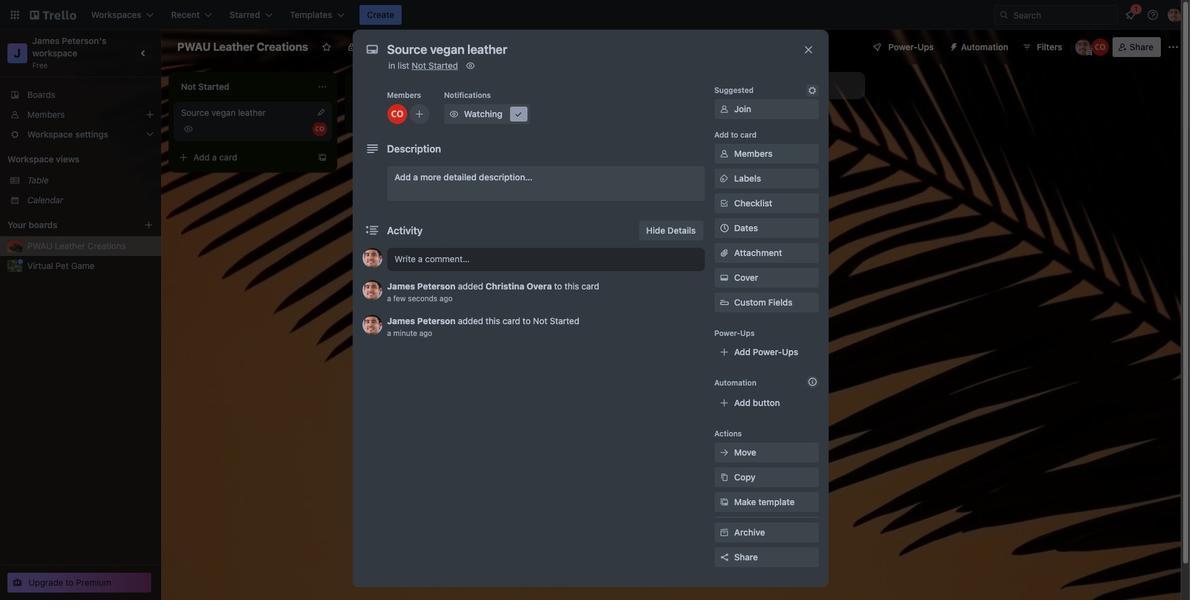 Task type: vqa. For each thing, say whether or not it's contained in the screenshot.
Search boards text field
no



Task type: locate. For each thing, give the bounding box(es) containing it.
1 vertical spatial share button
[[715, 547, 819, 567]]

1 vertical spatial james peterson (jamespeterson93) image
[[362, 248, 382, 268]]

0 horizontal spatial pwau leather creations
[[27, 241, 126, 251]]

this right 'overa' at left
[[565, 281, 579, 291]]

ago right 'seconds' at left
[[440, 294, 453, 303]]

pwau
[[177, 40, 211, 53], [27, 241, 52, 251]]

cover
[[734, 272, 758, 283]]

sm image left make at the bottom of page
[[718, 496, 731, 508]]

views
[[56, 154, 79, 164]]

join
[[734, 104, 752, 114]]

added inside james peterson added this card to not started a minute ago
[[458, 316, 483, 326]]

added
[[458, 281, 483, 291], [458, 316, 483, 326]]

a left the few
[[387, 294, 391, 303]]

peterson down 'seconds' at left
[[417, 316, 456, 326]]

started down board
[[429, 60, 458, 71]]

card
[[395, 112, 414, 123], [740, 130, 757, 139], [219, 152, 237, 162], [582, 281, 599, 291], [503, 316, 520, 326]]

free
[[32, 61, 48, 70]]

sm image left 'join'
[[718, 103, 731, 115]]

workspace
[[7, 154, 54, 164]]

peterson's
[[62, 35, 107, 46]]

1 horizontal spatial ups
[[782, 347, 798, 357]]

add board image
[[144, 220, 154, 230]]

to inside "link"
[[66, 577, 74, 588]]

james inside james peterson added this card to not started a minute ago
[[387, 316, 415, 326]]

0 vertical spatial started
[[429, 60, 458, 71]]

1 horizontal spatial creations
[[257, 40, 308, 53]]

james peterson (jamespeterson93) image left the few
[[362, 280, 382, 300]]

j
[[14, 46, 21, 60]]

minute
[[393, 329, 417, 338]]

added down james peterson added christina overa to this card a few seconds ago
[[458, 316, 483, 326]]

1 horizontal spatial not
[[533, 316, 548, 326]]

2 vertical spatial power-
[[753, 347, 782, 357]]

0 vertical spatial share
[[1130, 42, 1154, 52]]

add a card button down the source vegan leather link
[[174, 148, 312, 167]]

1 vertical spatial james peterson (jamespeterson93) image
[[362, 280, 382, 300]]

edit card image
[[316, 107, 326, 117]]

in list not started
[[388, 60, 458, 71]]

your boards with 2 items element
[[7, 218, 125, 232]]

card down james peterson added christina overa to this card a few seconds ago
[[503, 316, 520, 326]]

list
[[398, 60, 409, 71], [772, 80, 784, 91]]

ups down fields
[[782, 347, 798, 357]]

0 vertical spatial ago
[[440, 294, 453, 303]]

1 vertical spatial ups
[[740, 329, 755, 338]]

list right another
[[772, 80, 784, 91]]

1 added from the top
[[458, 281, 483, 291]]

sm image inside checklist link
[[718, 197, 731, 210]]

2 vertical spatial ups
[[782, 347, 798, 357]]

sm image down add to card
[[718, 148, 731, 160]]

0 vertical spatial not
[[412, 60, 426, 71]]

sm image left labels
[[718, 172, 731, 185]]

sm image left copy
[[718, 471, 731, 484]]

detailed
[[444, 172, 477, 182]]

1 horizontal spatial list
[[772, 80, 784, 91]]

2 vertical spatial members
[[734, 148, 773, 159]]

fields
[[768, 297, 793, 308]]

sm image for join
[[718, 103, 731, 115]]

0 vertical spatial james
[[32, 35, 60, 46]]

add down suggested
[[715, 130, 729, 139]]

0 horizontal spatial leather
[[55, 241, 85, 251]]

1 vertical spatial share
[[734, 552, 758, 562]]

power-
[[889, 42, 918, 52], [715, 329, 740, 338], [753, 347, 782, 357]]

card inside james peterson added christina overa to this card a few seconds ago
[[582, 281, 599, 291]]

0 vertical spatial peterson
[[417, 281, 456, 291]]

james peterson (jamespeterson93) image
[[1168, 7, 1183, 22], [362, 280, 382, 300]]

add a card down source vegan leather
[[193, 152, 237, 162]]

1 vertical spatial ago
[[419, 329, 432, 338]]

a inside james peterson added christina overa to this card a few seconds ago
[[387, 294, 391, 303]]

0 vertical spatial james peterson (jamespeterson93) image
[[1168, 7, 1183, 22]]

1 peterson from the top
[[417, 281, 456, 291]]

automation up 'add button'
[[715, 378, 757, 387]]

pwau leather creations link
[[27, 240, 154, 252]]

automation down search "image"
[[961, 42, 1009, 52]]

to inside james peterson added this card to not started a minute ago
[[523, 316, 531, 326]]

1 vertical spatial add a card button
[[174, 148, 312, 167]]

members link down boards at the top left of page
[[0, 105, 161, 125]]

members link
[[0, 105, 161, 125], [715, 144, 819, 164]]

james peterson's workspace link
[[32, 35, 109, 58]]

board
[[421, 42, 446, 52]]

1 vertical spatial leather
[[55, 241, 85, 251]]

share
[[1130, 42, 1154, 52], [734, 552, 758, 562]]

pwau inside text box
[[177, 40, 211, 53]]

1 horizontal spatial add a card
[[370, 112, 414, 123]]

0 vertical spatial creations
[[257, 40, 308, 53]]

attachment
[[734, 247, 782, 258]]

creations
[[257, 40, 308, 53], [88, 241, 126, 251]]

james up the few
[[387, 281, 415, 291]]

0 horizontal spatial ago
[[419, 329, 432, 338]]

0 horizontal spatial add a card
[[193, 152, 237, 162]]

creations left star or unstar board image
[[257, 40, 308, 53]]

0 horizontal spatial this
[[486, 316, 500, 326]]

to inside james peterson added christina overa to this card a few seconds ago
[[554, 281, 562, 291]]

started down 'overa' at left
[[550, 316, 580, 326]]

to
[[731, 130, 739, 139], [554, 281, 562, 291], [523, 316, 531, 326], [66, 577, 74, 588]]

members link up labels link
[[715, 144, 819, 164]]

1 vertical spatial power-ups
[[715, 329, 755, 338]]

1 vertical spatial automation
[[715, 378, 757, 387]]

not inside james peterson added this card to not started a minute ago
[[533, 316, 548, 326]]

1 vertical spatial list
[[772, 80, 784, 91]]

your
[[7, 219, 26, 230]]

1 horizontal spatial share button
[[1113, 37, 1161, 57]]

members up add members to card image
[[387, 91, 421, 100]]

0 horizontal spatial share button
[[715, 547, 819, 567]]

sm image for make template
[[718, 496, 731, 508]]

creations up "virtual pet game" link
[[88, 241, 126, 251]]

not started link
[[412, 60, 458, 71]]

0 horizontal spatial james peterson (jamespeterson93) image
[[362, 280, 382, 300]]

add inside button
[[734, 397, 751, 408]]

peterson inside james peterson added christina overa to this card a few seconds ago
[[417, 281, 456, 291]]

sm image for automation
[[944, 37, 961, 55]]

open information menu image
[[1147, 9, 1159, 21]]

sm image
[[806, 84, 819, 97], [448, 108, 460, 120], [512, 108, 525, 120], [718, 197, 731, 210]]

overa
[[527, 281, 552, 291]]

1 vertical spatial added
[[458, 316, 483, 326]]

add left another
[[719, 80, 736, 91]]

0 vertical spatial members link
[[0, 105, 161, 125]]

None text field
[[381, 38, 790, 61]]

ups up the add power-ups
[[740, 329, 755, 338]]

sm image
[[944, 37, 961, 55], [464, 60, 477, 72], [718, 103, 731, 115], [718, 148, 731, 160], [718, 172, 731, 185], [718, 272, 731, 284], [718, 446, 731, 459], [718, 471, 731, 484], [718, 496, 731, 508], [718, 526, 731, 539]]

1 vertical spatial peterson
[[417, 316, 456, 326]]

make
[[734, 497, 756, 507]]

members down boards at the top left of page
[[27, 109, 65, 120]]

peterson
[[417, 281, 456, 291], [417, 316, 456, 326]]

james peterson (jamespeterson93) image right open information menu 'image'
[[1168, 7, 1183, 22]]

james peterson's workspace free
[[32, 35, 109, 70]]

ups left automation button
[[918, 42, 934, 52]]

custom fields
[[734, 297, 793, 308]]

0 vertical spatial share button
[[1113, 37, 1161, 57]]

sm image down customize views icon
[[464, 60, 477, 72]]

card down vegan
[[219, 152, 237, 162]]

0 horizontal spatial power-ups
[[715, 329, 755, 338]]

to right 'overa' at left
[[554, 281, 562, 291]]

add power-ups link
[[715, 342, 819, 362]]

add a more detailed description…
[[395, 172, 533, 182]]

attachment button
[[715, 243, 819, 263]]

this
[[565, 281, 579, 291], [486, 316, 500, 326]]

0 horizontal spatial add a card button
[[174, 148, 312, 167]]

your boards
[[7, 219, 57, 230]]

0 horizontal spatial creations
[[88, 241, 126, 251]]

add a card left add members to card image
[[370, 112, 414, 123]]

2 horizontal spatial ups
[[918, 42, 934, 52]]

0 horizontal spatial not
[[412, 60, 426, 71]]

james peterson (jamespeterson93) image
[[1075, 38, 1093, 56], [362, 248, 382, 268], [362, 315, 382, 335]]

boards
[[29, 219, 57, 230]]

actions
[[715, 429, 742, 438]]

description…
[[479, 172, 533, 182]]

pwau leather creations inside text box
[[177, 40, 308, 53]]

this down james peterson added christina overa to this card a few seconds ago
[[486, 316, 500, 326]]

ups
[[918, 42, 934, 52], [740, 329, 755, 338], [782, 347, 798, 357]]

0 vertical spatial this
[[565, 281, 579, 291]]

a left add members to card image
[[388, 112, 393, 123]]

private
[[362, 42, 390, 52]]

peterson for added this card to not started
[[417, 316, 456, 326]]

sm image left checklist
[[718, 197, 731, 210]]

0 vertical spatial add a card button
[[350, 108, 489, 128]]

add members to card image
[[414, 108, 424, 120]]

0 vertical spatial add a card
[[370, 112, 414, 123]]

a
[[388, 112, 393, 123], [212, 152, 217, 162], [413, 172, 418, 182], [387, 294, 391, 303], [387, 329, 391, 338]]

share left show menu icon
[[1130, 42, 1154, 52]]

sm image up join 'link'
[[806, 84, 819, 97]]

card right 'overa' at left
[[582, 281, 599, 291]]

0 vertical spatial power-
[[889, 42, 918, 52]]

sm image inside join 'link'
[[718, 103, 731, 115]]

1 vertical spatial add a card
[[193, 152, 237, 162]]

0 horizontal spatial automation
[[715, 378, 757, 387]]

added for added
[[458, 281, 483, 291]]

add to card
[[715, 130, 757, 139]]

2 horizontal spatial members
[[734, 148, 773, 159]]

hide details link
[[639, 221, 703, 241]]

peterson up 'seconds' at left
[[417, 281, 456, 291]]

sm image inside cover link
[[718, 272, 731, 284]]

sm image inside "make template" link
[[718, 496, 731, 508]]

not down board link
[[412, 60, 426, 71]]

1 vertical spatial creations
[[88, 241, 126, 251]]

dates button
[[715, 218, 819, 238]]

Board name text field
[[171, 37, 314, 57]]

star or unstar board image
[[322, 42, 332, 52]]

board link
[[400, 37, 453, 57]]

ago
[[440, 294, 453, 303], [419, 329, 432, 338]]

sm image down notifications
[[448, 108, 460, 120]]

to right upgrade
[[66, 577, 74, 588]]

0 horizontal spatial members
[[27, 109, 65, 120]]

christina overa (christinaovera) image
[[387, 104, 407, 124], [312, 122, 327, 136]]

james inside james peterson's workspace free
[[32, 35, 60, 46]]

power- inside button
[[889, 42, 918, 52]]

sm image inside copy link
[[718, 471, 731, 484]]

1 horizontal spatial started
[[550, 316, 580, 326]]

members up labels
[[734, 148, 773, 159]]

1 vertical spatial not
[[533, 316, 548, 326]]

hide details
[[646, 225, 696, 236]]

1 horizontal spatial this
[[565, 281, 579, 291]]

0 vertical spatial automation
[[961, 42, 1009, 52]]

a down source vegan leather
[[212, 152, 217, 162]]

power-ups inside button
[[889, 42, 934, 52]]

sm image left "cover"
[[718, 272, 731, 284]]

add a card for add a card button for create from template… image
[[370, 112, 414, 123]]

share button down 1 notification icon
[[1113, 37, 1161, 57]]

1 vertical spatial this
[[486, 316, 500, 326]]

james peterson added christina overa to this card a few seconds ago
[[387, 281, 599, 303]]

james up minute
[[387, 316, 415, 326]]

to down 'overa' at left
[[523, 316, 531, 326]]

sm image down actions
[[718, 446, 731, 459]]

a left minute
[[387, 329, 391, 338]]

archive
[[734, 527, 765, 538]]

0 vertical spatial power-ups
[[889, 42, 934, 52]]

ago right minute
[[419, 329, 432, 338]]

source vegan leather
[[181, 107, 266, 118]]

share button down the archive link
[[715, 547, 819, 567]]

filters button
[[1018, 37, 1066, 57]]

2 vertical spatial james
[[387, 316, 415, 326]]

2 added from the top
[[458, 316, 483, 326]]

this inside james peterson added christina overa to this card a few seconds ago
[[565, 281, 579, 291]]

added inside james peterson added christina overa to this card a few seconds ago
[[458, 281, 483, 291]]

workspace
[[32, 48, 77, 58]]

sm image inside labels link
[[718, 172, 731, 185]]

started inside james peterson added this card to not started a minute ago
[[550, 316, 580, 326]]

table
[[27, 175, 49, 185]]

james inside james peterson added christina overa to this card a few seconds ago
[[387, 281, 415, 291]]

sm image left archive
[[718, 526, 731, 539]]

0 horizontal spatial power-
[[715, 329, 740, 338]]

sm image for labels
[[718, 172, 731, 185]]

join link
[[715, 99, 819, 119]]

sm image right power-ups button
[[944, 37, 961, 55]]

automation button
[[944, 37, 1016, 57]]

1 vertical spatial members link
[[715, 144, 819, 164]]

Write a comment text field
[[387, 248, 705, 270]]

1 horizontal spatial members
[[387, 91, 421, 100]]

james for this
[[387, 316, 415, 326]]

christina overa (christinaovera) image left add members to card image
[[387, 104, 407, 124]]

to down 'join'
[[731, 130, 739, 139]]

not down 'overa' at left
[[533, 316, 548, 326]]

0 vertical spatial list
[[398, 60, 409, 71]]

0 horizontal spatial share
[[734, 552, 758, 562]]

0 vertical spatial pwau
[[177, 40, 211, 53]]

add down 'source'
[[193, 152, 210, 162]]

suggested
[[715, 86, 754, 95]]

1 horizontal spatial pwau
[[177, 40, 211, 53]]

a minute ago link
[[387, 329, 432, 338]]

1 horizontal spatial add a card button
[[350, 108, 489, 128]]

list right in
[[398, 60, 409, 71]]

1 horizontal spatial pwau leather creations
[[177, 40, 308, 53]]

1 horizontal spatial ago
[[440, 294, 453, 303]]

1 horizontal spatial leather
[[213, 40, 254, 53]]

james up workspace
[[32, 35, 60, 46]]

pwau leather creations
[[177, 40, 308, 53], [27, 241, 126, 251]]

added left christina
[[458, 281, 483, 291]]

2 horizontal spatial power-
[[889, 42, 918, 52]]

card left add members to card image
[[395, 112, 414, 123]]

card down 'join'
[[740, 130, 757, 139]]

peterson inside james peterson added this card to not started a minute ago
[[417, 316, 456, 326]]

christina overa (christinaovera) image down edit card icon
[[312, 122, 327, 136]]

upgrade to premium link
[[7, 573, 151, 593]]

add a card button up "description"
[[350, 108, 489, 128]]

search image
[[999, 10, 1009, 20]]

copy link
[[715, 467, 819, 487]]

2 peterson from the top
[[417, 316, 456, 326]]

sm image inside automation button
[[944, 37, 961, 55]]

1 horizontal spatial power-ups
[[889, 42, 934, 52]]

1 vertical spatial james
[[387, 281, 415, 291]]

0 vertical spatial pwau leather creations
[[177, 40, 308, 53]]

1 horizontal spatial automation
[[961, 42, 1009, 52]]

add left button
[[734, 397, 751, 408]]

0 vertical spatial leather
[[213, 40, 254, 53]]

add power-ups
[[734, 347, 798, 357]]

vegan
[[212, 107, 236, 118]]

0 horizontal spatial pwau
[[27, 241, 52, 251]]

sm image inside move link
[[718, 446, 731, 459]]

0 vertical spatial added
[[458, 281, 483, 291]]

game
[[71, 260, 95, 271]]

christina overa (christinaovera) image
[[1092, 38, 1109, 56]]

0 vertical spatial ups
[[918, 42, 934, 52]]

add button button
[[715, 393, 819, 413]]

1 vertical spatial started
[[550, 316, 580, 326]]

power-ups
[[889, 42, 934, 52], [715, 329, 755, 338]]

leather
[[213, 40, 254, 53], [55, 241, 85, 251]]

started
[[429, 60, 458, 71], [550, 316, 580, 326]]

labels link
[[715, 169, 819, 188]]

1 vertical spatial power-
[[715, 329, 740, 338]]

sm image inside the archive link
[[718, 526, 731, 539]]

ago inside james peterson added christina overa to this card a few seconds ago
[[440, 294, 453, 303]]

add a card button
[[350, 108, 489, 128], [174, 148, 312, 167]]

share down archive
[[734, 552, 758, 562]]

add a card
[[370, 112, 414, 123], [193, 152, 237, 162]]

1 horizontal spatial members link
[[715, 144, 819, 164]]

0 vertical spatial members
[[387, 91, 421, 100]]



Task type: describe. For each thing, give the bounding box(es) containing it.
add a card button for create from template… image
[[350, 108, 489, 128]]

automation inside button
[[961, 42, 1009, 52]]

show menu image
[[1167, 41, 1180, 53]]

list inside button
[[772, 80, 784, 91]]

watching
[[464, 108, 503, 119]]

peterson for added
[[417, 281, 456, 291]]

more
[[420, 172, 441, 182]]

j link
[[7, 43, 27, 63]]

card inside james peterson added this card to not started a minute ago
[[503, 316, 520, 326]]

filters
[[1037, 42, 1062, 52]]

0 horizontal spatial ups
[[740, 329, 755, 338]]

1 horizontal spatial christina overa (christinaovera) image
[[387, 104, 407, 124]]

creations inside text box
[[257, 40, 308, 53]]

sm image for checklist
[[718, 197, 731, 210]]

primary element
[[0, 0, 1190, 30]]

create
[[367, 9, 394, 20]]

sm image right create from template… image
[[512, 108, 525, 120]]

0 horizontal spatial christina overa (christinaovera) image
[[312, 122, 327, 136]]

make template
[[734, 497, 795, 507]]

button
[[753, 397, 780, 408]]

custom fields button
[[715, 296, 819, 309]]

premium
[[76, 577, 111, 588]]

another
[[738, 80, 770, 91]]

add a more detailed description… link
[[387, 166, 705, 201]]

add left more
[[395, 172, 411, 182]]

a left more
[[413, 172, 418, 182]]

hide
[[646, 225, 665, 236]]

boards link
[[0, 85, 161, 105]]

archive link
[[715, 523, 819, 542]]

pet
[[56, 260, 69, 271]]

add inside button
[[719, 80, 736, 91]]

leather inside text box
[[213, 40, 254, 53]]

add another list button
[[697, 72, 866, 99]]

upgrade to premium
[[29, 577, 111, 588]]

sm image for move
[[718, 446, 731, 459]]

0 vertical spatial james peterson (jamespeterson93) image
[[1075, 38, 1093, 56]]

private button
[[339, 37, 398, 57]]

sm image for suggested
[[806, 84, 819, 97]]

virtual pet game link
[[27, 260, 154, 272]]

Search field
[[1009, 6, 1118, 24]]

few
[[393, 294, 406, 303]]

add another list
[[719, 80, 784, 91]]

source
[[181, 107, 209, 118]]

details
[[668, 225, 696, 236]]

in
[[388, 60, 395, 71]]

power-ups button
[[864, 37, 942, 57]]

1 vertical spatial pwau leather creations
[[27, 241, 126, 251]]

description
[[387, 143, 441, 154]]

labels
[[734, 173, 761, 184]]

create button
[[360, 5, 402, 25]]

james for free
[[32, 35, 60, 46]]

custom
[[734, 297, 766, 308]]

watching button
[[444, 104, 530, 124]]

boards
[[27, 89, 55, 100]]

customize views image
[[459, 41, 472, 53]]

add a card for add a card button related to create from template… icon
[[193, 152, 237, 162]]

sm image for archive
[[718, 526, 731, 539]]

leather
[[238, 107, 266, 118]]

calendar link
[[27, 194, 154, 206]]

table link
[[27, 174, 154, 187]]

virtual pet game
[[27, 260, 95, 271]]

a few seconds ago link
[[387, 294, 453, 303]]

notifications
[[444, 91, 491, 100]]

1 vertical spatial pwau
[[27, 241, 52, 251]]

add a card button for create from template… icon
[[174, 148, 312, 167]]

1 notification image
[[1123, 7, 1138, 22]]

1 vertical spatial members
[[27, 109, 65, 120]]

0 horizontal spatial started
[[429, 60, 458, 71]]

source vegan leather link
[[181, 107, 325, 119]]

james for christina
[[387, 281, 415, 291]]

a inside james peterson added this card to not started a minute ago
[[387, 329, 391, 338]]

ups inside button
[[918, 42, 934, 52]]

dates
[[734, 223, 758, 233]]

add button
[[734, 397, 780, 408]]

checklist link
[[715, 193, 819, 213]]

2 vertical spatial james peterson (jamespeterson93) image
[[362, 315, 382, 335]]

make template link
[[715, 492, 819, 512]]

workspace views
[[7, 154, 79, 164]]

virtual
[[27, 260, 53, 271]]

ago inside james peterson added this card to not started a minute ago
[[419, 329, 432, 338]]

1 horizontal spatial share
[[1130, 42, 1154, 52]]

upgrade
[[29, 577, 63, 588]]

sm image for members
[[718, 148, 731, 160]]

create from template… image
[[494, 113, 503, 123]]

move link
[[715, 443, 819, 463]]

sm image for copy
[[718, 471, 731, 484]]

activity
[[387, 225, 423, 236]]

add left add members to card image
[[370, 112, 386, 123]]

sm image for cover
[[718, 272, 731, 284]]

cover link
[[715, 268, 819, 288]]

1 horizontal spatial power-
[[753, 347, 782, 357]]

calendar
[[27, 195, 63, 205]]

sm image for watching
[[448, 108, 460, 120]]

add down custom
[[734, 347, 751, 357]]

move
[[734, 447, 756, 458]]

1 horizontal spatial james peterson (jamespeterson93) image
[[1168, 7, 1183, 22]]

added for added this card to not started
[[458, 316, 483, 326]]

template
[[759, 497, 795, 507]]

christina
[[486, 281, 525, 291]]

seconds
[[408, 294, 438, 303]]

this inside james peterson added this card to not started a minute ago
[[486, 316, 500, 326]]

0 horizontal spatial list
[[398, 60, 409, 71]]

0 horizontal spatial members link
[[0, 105, 161, 125]]

create from template… image
[[317, 153, 327, 162]]



